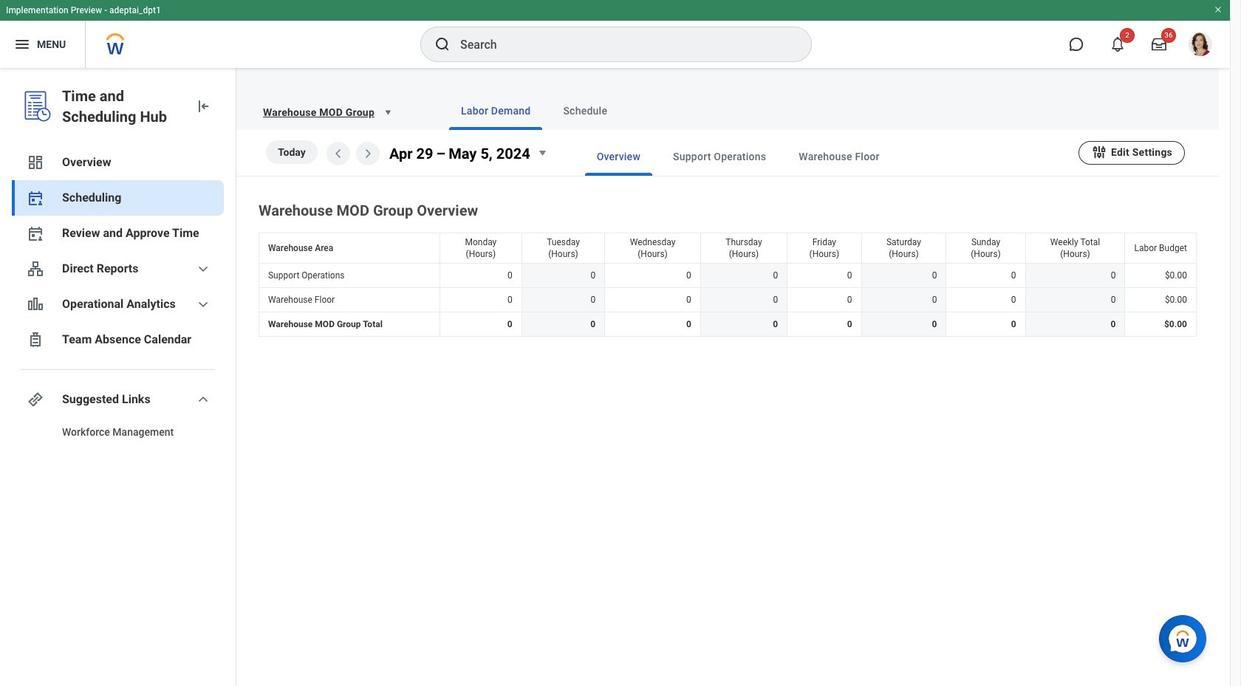 Task type: locate. For each thing, give the bounding box(es) containing it.
2 chevron down small image from the top
[[194, 296, 212, 313]]

calendar user solid image up view team icon
[[27, 225, 44, 242]]

chevron down small image
[[194, 260, 212, 278], [194, 296, 212, 313], [194, 391, 212, 409]]

3 chevron down small image from the top
[[194, 391, 212, 409]]

task timeoff image
[[27, 331, 44, 349]]

0 vertical spatial chevron down small image
[[194, 260, 212, 278]]

link image
[[27, 391, 44, 409]]

banner
[[0, 0, 1230, 68]]

search image
[[434, 35, 451, 53]]

Search Workday  search field
[[460, 28, 781, 61]]

0 vertical spatial calendar user solid image
[[27, 189, 44, 207]]

calendar user solid image
[[27, 189, 44, 207], [27, 225, 44, 242]]

1 vertical spatial calendar user solid image
[[27, 225, 44, 242]]

transformation import image
[[194, 98, 212, 115]]

caret down small image
[[533, 144, 551, 162]]

navigation pane region
[[0, 68, 236, 686]]

calendar user solid image down dashboard icon on the top of page
[[27, 189, 44, 207]]

notifications large image
[[1111, 37, 1125, 52]]

2 vertical spatial chevron down small image
[[194, 391, 212, 409]]

tab panel
[[236, 130, 1219, 340]]

1 chevron down small image from the top
[[194, 260, 212, 278]]

chart image
[[27, 296, 44, 313]]

justify image
[[13, 35, 31, 53]]

1 vertical spatial chevron down small image
[[194, 296, 212, 313]]

tab list
[[420, 92, 1201, 130], [555, 137, 1079, 176]]

chevron down small image for view team icon
[[194, 260, 212, 278]]

2 calendar user solid image from the top
[[27, 225, 44, 242]]



Task type: vqa. For each thing, say whether or not it's contained in the screenshot.
TAB PANEL
yes



Task type: describe. For each thing, give the bounding box(es) containing it.
chevron left small image
[[330, 145, 347, 162]]

close environment banner image
[[1214, 5, 1223, 14]]

0 vertical spatial tab list
[[420, 92, 1201, 130]]

view team image
[[27, 260, 44, 278]]

time and scheduling hub element
[[62, 86, 183, 127]]

chevron down small image for chart image at left top
[[194, 296, 212, 313]]

dashboard image
[[27, 154, 44, 171]]

1 calendar user solid image from the top
[[27, 189, 44, 207]]

chevron right small image
[[359, 145, 377, 162]]

configure image
[[1091, 144, 1108, 160]]

1 vertical spatial tab list
[[555, 137, 1079, 176]]

chevron down small image for link 'icon'
[[194, 391, 212, 409]]

caret down small image
[[381, 105, 395, 120]]

inbox large image
[[1152, 37, 1167, 52]]

profile logan mcneil image
[[1189, 33, 1213, 59]]



